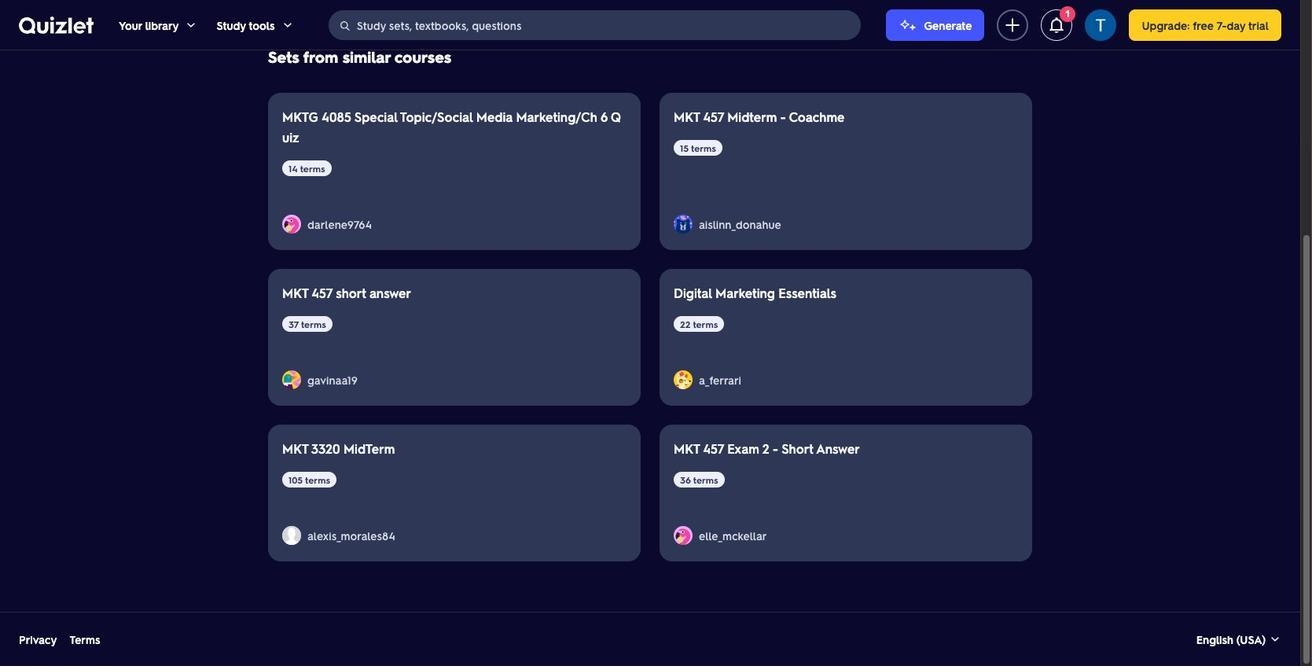 Task type: describe. For each thing, give the bounding box(es) containing it.
gavinaa19
[[308, 373, 358, 387]]

marketing/ch
[[516, 108, 598, 125]]

alexis_morales84 link
[[308, 529, 402, 543]]

mkt 457 short answer
[[282, 284, 411, 301]]

36
[[680, 473, 691, 486]]

1 vertical spatial -
[[773, 440, 779, 457]]

digital
[[674, 284, 712, 301]]

a_ferrari link
[[699, 373, 748, 387]]

mkt for mkt 3320 midterm
[[282, 440, 308, 457]]

1 quizlet image from the top
[[19, 16, 94, 34]]

profile picture image for mktg 4085 special topic/social media marketing/ch 6 q uiz
[[282, 215, 301, 234]]

terms for mktg 4085 special topic/social media marketing/ch 6 q uiz
[[300, 162, 325, 174]]

37
[[289, 317, 299, 330]]

3320
[[311, 440, 340, 457]]

privacy link
[[19, 631, 57, 647]]

day
[[1227, 18, 1246, 32]]

mkt 457 midterm - coachme link
[[674, 108, 845, 125]]

courses
[[395, 46, 452, 66]]

generate button
[[887, 9, 985, 41]]

Search text field
[[357, 10, 857, 40]]

mkt for mkt 457 exam 2 - short answer
[[674, 440, 700, 457]]

terms
[[70, 632, 100, 646]]

generate
[[924, 18, 972, 32]]

midterm
[[344, 440, 395, 457]]

answer
[[816, 440, 860, 457]]

uiz
[[282, 129, 299, 145]]

from
[[303, 46, 338, 66]]

sparkle image
[[899, 15, 918, 34]]

a_ferrari
[[699, 373, 742, 387]]

457 for midterm
[[703, 108, 724, 125]]

study tools
[[217, 18, 275, 32]]

mkt 457 exam 2 - short answer
[[674, 440, 860, 457]]

terms link
[[70, 631, 100, 647]]

caret down image for library
[[185, 18, 198, 31]]

Search field
[[329, 10, 861, 40]]

q
[[611, 108, 621, 125]]

sets from similar courses
[[268, 46, 452, 66]]

mktg
[[282, 108, 318, 125]]

darlene9764 link
[[308, 217, 378, 231]]

exam
[[728, 440, 760, 457]]

digital marketing essentials link
[[674, 284, 837, 301]]

1 horizontal spatial -
[[781, 108, 786, 125]]

2 quizlet image from the top
[[19, 17, 94, 34]]

your
[[119, 18, 142, 32]]

15 terms
[[680, 141, 716, 154]]

answer
[[370, 284, 411, 301]]

aislinn_donahue link
[[699, 217, 788, 231]]

6
[[601, 108, 608, 125]]

your library
[[119, 18, 179, 32]]

upgrade: free 7-day trial
[[1142, 18, 1269, 32]]

aislinn_donahue
[[699, 217, 781, 231]]

profile picture image for mkt 3320 midterm
[[282, 526, 301, 545]]

midterm
[[728, 108, 777, 125]]

36 terms
[[680, 473, 719, 486]]

terms for digital marketing essentials
[[693, 317, 718, 330]]

mkt 3320 midterm
[[282, 440, 395, 457]]

457 for short
[[312, 284, 332, 301]]

free
[[1193, 18, 1214, 32]]

37 terms
[[289, 317, 326, 330]]

your library button
[[119, 0, 198, 50]]

profile picture image for mkt 457 exam 2 - short answer
[[674, 526, 693, 545]]

22
[[680, 317, 691, 330]]

profile picture image for mkt 457 short answer
[[282, 371, 301, 389]]

terms for mkt 457 midterm - coachme
[[691, 141, 716, 154]]



Task type: locate. For each thing, give the bounding box(es) containing it.
terms right 37
[[301, 317, 326, 330]]

topic/social
[[400, 108, 473, 125]]

essentials
[[779, 284, 837, 301]]

caret down image for tools
[[281, 18, 294, 31]]

terms right '14'
[[300, 162, 325, 174]]

mkt up 37
[[282, 284, 308, 301]]

457 up 15 terms
[[703, 108, 724, 125]]

7-
[[1217, 18, 1227, 32]]

terms for mkt 457 short answer
[[301, 317, 326, 330]]

terms for mkt 457 exam 2 - short answer
[[693, 473, 719, 486]]

1
[[1066, 8, 1071, 19]]

mkt 457 exam 2 - short answer link
[[674, 440, 860, 457]]

mkt up 36
[[674, 440, 700, 457]]

22 terms
[[680, 317, 718, 330]]

terms right 15
[[691, 141, 716, 154]]

media
[[476, 108, 513, 125]]

elle_mckellar
[[699, 529, 767, 543]]

profile picture image left gavinaa19
[[282, 371, 301, 389]]

457 for exam
[[703, 440, 724, 457]]

2 vertical spatial 457
[[703, 440, 724, 457]]

profile picture image down 105
[[282, 526, 301, 545]]

mkt for mkt 457 short answer
[[282, 284, 308, 301]]

None search field
[[328, 10, 861, 40]]

special
[[355, 108, 398, 125]]

profile picture image left the aislinn_donahue
[[674, 215, 693, 234]]

profile picture image left darlene9764
[[282, 215, 301, 234]]

study tools button
[[217, 0, 294, 50]]

1 vertical spatial 457
[[312, 284, 332, 301]]

- right 2
[[773, 440, 779, 457]]

terms
[[691, 141, 716, 154], [300, 162, 325, 174], [301, 317, 326, 330], [693, 317, 718, 330], [305, 473, 330, 486], [693, 473, 719, 486]]

terms right 22
[[693, 317, 718, 330]]

caret down image inside your library 'button'
[[185, 18, 198, 31]]

457
[[703, 108, 724, 125], [312, 284, 332, 301], [703, 440, 724, 457]]

14 terms
[[289, 162, 325, 174]]

mkt left 3320
[[282, 440, 308, 457]]

study
[[217, 18, 246, 32]]

mktg 4085 special topic/social media marketing/ch 6 q uiz
[[282, 108, 621, 145]]

search image
[[339, 19, 351, 32]]

mkt 457 short answer link
[[282, 284, 411, 301]]

mkt 3320 midterm link
[[282, 440, 395, 457]]

digital marketing essentials
[[674, 284, 837, 301]]

14
[[289, 162, 298, 174]]

-
[[781, 108, 786, 125], [773, 440, 779, 457]]

0 vertical spatial -
[[781, 108, 786, 125]]

bell image
[[1048, 15, 1067, 34]]

short
[[336, 284, 366, 301]]

gavinaa19 link
[[308, 373, 364, 387]]

darlene9764
[[308, 217, 372, 231]]

caret down image right library
[[185, 18, 198, 31]]

mktg 4085 special topic/social media marketing/ch 6 q uiz link
[[282, 108, 621, 145]]

profile picture image
[[1086, 9, 1117, 41], [282, 215, 301, 234], [674, 215, 693, 234], [282, 371, 301, 389], [674, 371, 693, 389], [282, 526, 301, 545], [674, 526, 693, 545]]

coachme
[[789, 108, 845, 125]]

1 horizontal spatial caret down image
[[281, 18, 294, 31]]

terms for mkt 3320 midterm
[[305, 473, 330, 486]]

15
[[680, 141, 689, 154]]

2 caret down image from the left
[[281, 18, 294, 31]]

457 left exam
[[703, 440, 724, 457]]

4085
[[322, 108, 351, 125]]

0 horizontal spatial caret down image
[[185, 18, 198, 31]]

trial
[[1249, 18, 1269, 32]]

elle_mckellar link
[[699, 529, 773, 543]]

2
[[763, 440, 770, 457]]

upgrade: free 7-day trial button
[[1130, 9, 1282, 41]]

mkt up 15
[[674, 108, 700, 125]]

- right midterm
[[781, 108, 786, 125]]

profile picture image for mkt 457 midterm - coachme
[[674, 215, 693, 234]]

sets
[[268, 46, 299, 66]]

short
[[782, 440, 814, 457]]

0 horizontal spatial -
[[773, 440, 779, 457]]

105 terms
[[289, 473, 330, 486]]

457 left short
[[312, 284, 332, 301]]

caret down image right tools
[[281, 18, 294, 31]]

terms right 105
[[305, 473, 330, 486]]

caret down image inside 'study tools' button
[[281, 18, 294, 31]]

mkt 457 midterm - coachme
[[674, 108, 845, 125]]

upgrade:
[[1142, 18, 1190, 32]]

1 caret down image from the left
[[185, 18, 198, 31]]

0 vertical spatial 457
[[703, 108, 724, 125]]

105
[[289, 473, 303, 486]]

profile picture image left elle_mckellar
[[674, 526, 693, 545]]

profile picture image left the a_ferrari
[[674, 371, 693, 389]]

mkt
[[674, 108, 700, 125], [282, 284, 308, 301], [282, 440, 308, 457], [674, 440, 700, 457]]

alexis_morales84
[[308, 529, 395, 543]]

quizlet image
[[19, 16, 94, 34], [19, 17, 94, 34]]

profile picture image for digital marketing essentials
[[674, 371, 693, 389]]

profile picture image right 1
[[1086, 9, 1117, 41]]

library
[[145, 18, 179, 32]]

privacy
[[19, 632, 57, 646]]

mkt for mkt 457 midterm - coachme
[[674, 108, 700, 125]]

terms right 36
[[693, 473, 719, 486]]

create image
[[1004, 15, 1023, 34]]

similar
[[343, 46, 390, 66]]

tools
[[249, 18, 275, 32]]

marketing
[[716, 284, 775, 301]]

caret down image
[[185, 18, 198, 31], [281, 18, 294, 31]]

1 button
[[1042, 6, 1076, 41]]



Task type: vqa. For each thing, say whether or not it's contained in the screenshot.


